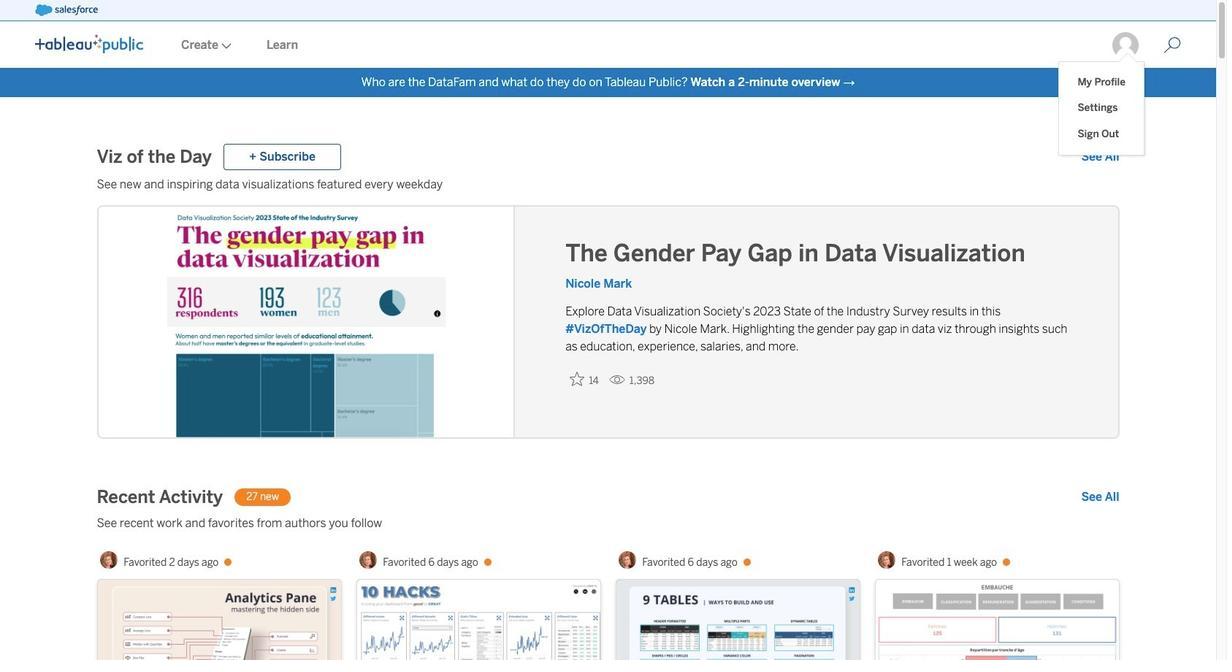 Task type: describe. For each thing, give the bounding box(es) containing it.
2 angela drucioc image from the left
[[360, 552, 377, 569]]

tableau public viz of the day image
[[98, 207, 515, 441]]

4 angela drucioc image from the left
[[878, 552, 896, 569]]

1 angela drucioc image from the left
[[100, 552, 118, 569]]

add favorite image
[[570, 372, 585, 386]]

logo image
[[35, 34, 143, 53]]

workbook thumbnail image for fourth angela drucioc image from left
[[876, 580, 1119, 660]]

3 angela drucioc image from the left
[[619, 552, 637, 569]]

viz of the day heading
[[97, 145, 212, 169]]

see all recent activity element
[[1082, 489, 1120, 506]]

Add Favorite button
[[566, 367, 603, 392]]

see recent work and favorites from authors you follow element
[[97, 515, 1120, 533]]

tara.schultz image
[[1111, 31, 1140, 60]]

salesforce logo image
[[35, 4, 98, 16]]



Task type: locate. For each thing, give the bounding box(es) containing it.
see new and inspiring data visualizations featured every weekday element
[[97, 176, 1120, 194]]

recent activity heading
[[97, 486, 223, 509]]

1 workbook thumbnail image from the left
[[98, 580, 341, 660]]

4 workbook thumbnail image from the left
[[876, 580, 1119, 660]]

go to search image
[[1146, 37, 1199, 54]]

3 workbook thumbnail image from the left
[[616, 580, 859, 660]]

list options menu
[[1060, 62, 1144, 155]]

dialog
[[1060, 53, 1144, 155]]

workbook thumbnail image for 4th angela drucioc image from right
[[98, 580, 341, 660]]

workbook thumbnail image for 3rd angela drucioc image from the right
[[357, 580, 600, 660]]

2 workbook thumbnail image from the left
[[357, 580, 600, 660]]

see all viz of the day element
[[1082, 148, 1120, 166]]

workbook thumbnail image for 2nd angela drucioc image from right
[[616, 580, 859, 660]]

angela drucioc image
[[100, 552, 118, 569], [360, 552, 377, 569], [619, 552, 637, 569], [878, 552, 896, 569]]

workbook thumbnail image
[[98, 580, 341, 660], [357, 580, 600, 660], [616, 580, 859, 660], [876, 580, 1119, 660]]



Task type: vqa. For each thing, say whether or not it's contained in the screenshot.
'Social Impact' Heading
no



